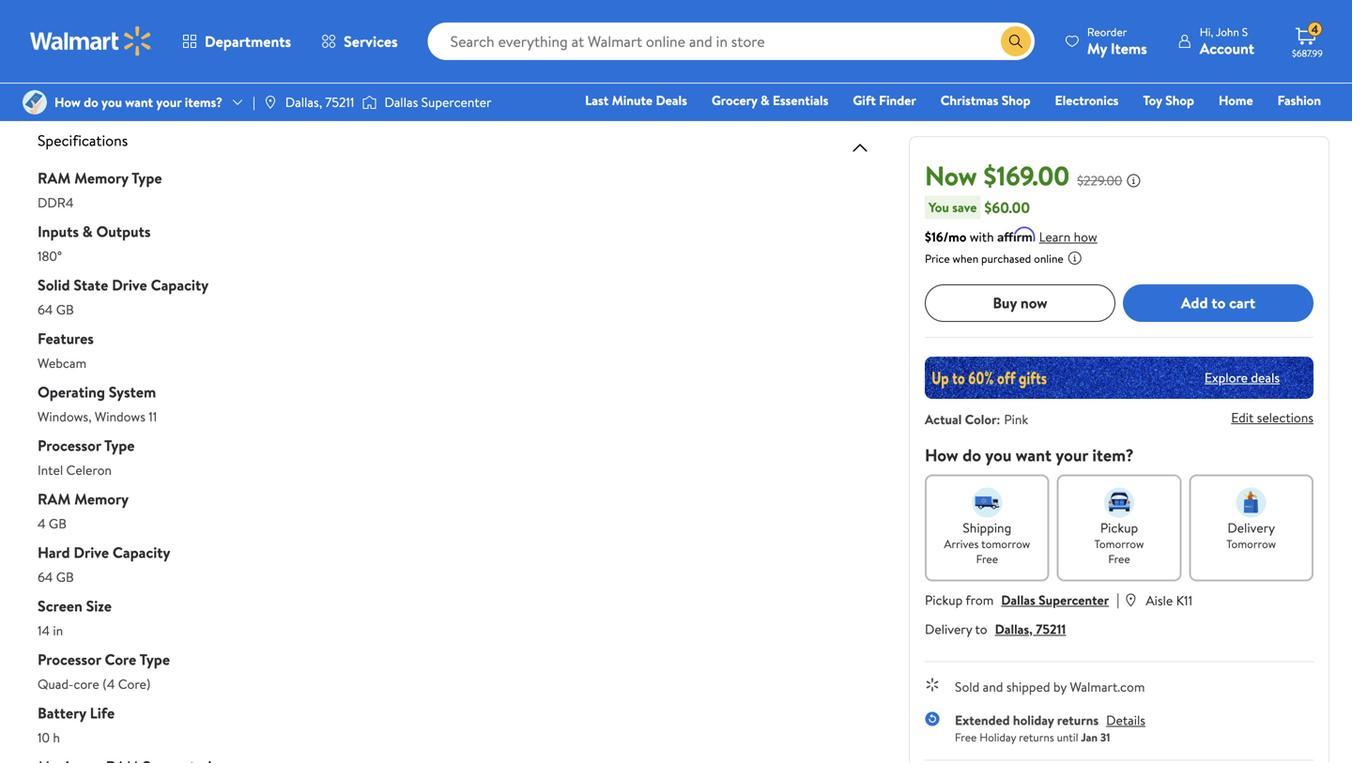 Task type: locate. For each thing, give the bounding box(es) containing it.
tomorrow for pickup
[[1095, 536, 1144, 552]]

essentials
[[773, 91, 829, 109]]

actual color : pink
[[925, 410, 1029, 429]]

64 down hard
[[38, 568, 53, 587]]

fashion gift cards
[[1021, 91, 1321, 136]]

1 horizontal spatial pickup
[[1101, 519, 1138, 537]]

memory down 'specifications'
[[74, 168, 128, 188]]

drive right state
[[112, 275, 147, 295]]

0 vertical spatial supercenter
[[421, 93, 492, 111]]

2 shop from the left
[[1166, 91, 1195, 109]]

how do you want your items?
[[54, 93, 223, 111]]

to for delivery
[[975, 620, 988, 638]]

1 vertical spatial to
[[975, 620, 988, 638]]

 image right dallas, 75211
[[362, 93, 377, 112]]

1 vertical spatial drive
[[74, 542, 109, 563]]

supercenter up dallas, 75211 button
[[1039, 591, 1109, 609]]

want left items?
[[125, 93, 153, 111]]

dallas down see
[[385, 93, 418, 111]]

last minute deals link
[[577, 90, 696, 110]]

h
[[53, 729, 60, 747]]

1 vertical spatial gb
[[49, 515, 67, 533]]

gift left finder
[[853, 91, 876, 109]]

with
[[970, 228, 994, 246]]

tomorrow down intent image for pickup
[[1095, 536, 1144, 552]]

free down intent image for pickup
[[1109, 551, 1130, 567]]

my
[[1087, 38, 1107, 59]]

returns left until
[[1019, 730, 1054, 745]]

0 vertical spatial ram
[[38, 168, 71, 188]]

0 vertical spatial 64
[[38, 301, 53, 319]]

dallas, down pickup from dallas supercenter |
[[995, 620, 1033, 638]]

you down :
[[986, 444, 1012, 467]]

shipping
[[963, 519, 1012, 537]]

0 horizontal spatial your
[[156, 93, 182, 111]]

one
[[1177, 117, 1206, 136]]

1 horizontal spatial shop
[[1166, 91, 1195, 109]]

buy now
[[993, 293, 1048, 313]]

& right inputs
[[82, 221, 93, 242]]

shop for toy shop
[[1166, 91, 1195, 109]]

your left item?
[[1056, 444, 1089, 467]]

to
[[1212, 293, 1226, 313], [975, 620, 988, 638]]

 image for dallas, 75211
[[263, 95, 278, 110]]

1 vertical spatial |
[[1117, 589, 1120, 610]]

1 vertical spatial dallas
[[1001, 591, 1036, 609]]

want for items?
[[125, 93, 153, 111]]

how do you want your item?
[[925, 444, 1134, 467]]

0 vertical spatial &
[[761, 91, 770, 109]]

ram up "ddr4"
[[38, 168, 71, 188]]

|
[[253, 93, 255, 111], [1117, 589, 1120, 610]]

holiday
[[1013, 711, 1054, 730]]

0 vertical spatial |
[[253, 93, 255, 111]]

1 horizontal spatial 75211
[[1036, 620, 1066, 638]]

when
[[953, 251, 979, 266]]

1 horizontal spatial your
[[1056, 444, 1089, 467]]

0 horizontal spatial 4
[[38, 515, 46, 533]]

4 up $687.99
[[1312, 21, 1319, 37]]

| left aisle
[[1117, 589, 1120, 610]]

want down pink
[[1016, 444, 1052, 467]]

1 horizontal spatial you
[[986, 444, 1012, 467]]

k11
[[1176, 591, 1193, 610]]

0 vertical spatial to
[[1212, 293, 1226, 313]]

1 vertical spatial memory
[[74, 489, 129, 510]]

75211 down services popup button
[[325, 93, 354, 111]]

shop right 'toy'
[[1166, 91, 1195, 109]]

0 vertical spatial processor
[[38, 435, 101, 456]]

how up 'specifications'
[[54, 93, 81, 111]]

gb down the solid
[[56, 301, 74, 319]]

pickup inside pickup from dallas supercenter |
[[925, 591, 963, 609]]

capacity right state
[[151, 275, 209, 295]]

returns
[[1057, 711, 1099, 730], [1019, 730, 1054, 745]]

to inside button
[[1212, 293, 1226, 313]]

your left items?
[[156, 93, 182, 111]]

0 vertical spatial gb
[[56, 301, 74, 319]]

intent image for shipping image
[[972, 488, 1002, 518]]

how for how do you want your items?
[[54, 93, 81, 111]]

0 horizontal spatial you
[[101, 93, 122, 111]]

64 down the solid
[[38, 301, 53, 319]]

delivery tomorrow
[[1227, 519, 1276, 552]]

Search search field
[[428, 23, 1035, 60]]

1 horizontal spatial 4
[[1312, 21, 1319, 37]]

0 horizontal spatial 75211
[[325, 93, 354, 111]]

more
[[443, 53, 478, 74]]

delivery inside delivery tomorrow
[[1228, 519, 1275, 537]]

delivery down the intent image for delivery
[[1228, 519, 1275, 537]]

delivery down from at the right bottom
[[925, 620, 972, 638]]

1 vertical spatial your
[[1056, 444, 1089, 467]]

0 horizontal spatial |
[[253, 93, 255, 111]]

free down shipping
[[976, 551, 998, 567]]

supercenter
[[421, 93, 492, 111], [1039, 591, 1109, 609]]

type up core)
[[140, 649, 170, 670]]

see more button
[[38, 45, 872, 82]]

grocery & essentials
[[712, 91, 829, 109]]

0 horizontal spatial delivery
[[925, 620, 972, 638]]

specifications image
[[849, 137, 872, 159]]

0 horizontal spatial dallas
[[385, 93, 418, 111]]

0 horizontal spatial dallas,
[[285, 93, 322, 111]]

1 horizontal spatial dallas,
[[995, 620, 1033, 638]]

free left holiday
[[955, 730, 977, 745]]

0 horizontal spatial  image
[[263, 95, 278, 110]]

& right the grocery at the right
[[761, 91, 770, 109]]

services
[[344, 31, 398, 52]]

your for items?
[[156, 93, 182, 111]]

home link
[[1211, 90, 1262, 110]]

type
[[132, 168, 162, 188], [104, 435, 135, 456], [140, 649, 170, 670]]

 image
[[23, 90, 47, 115]]

& inside ram memory type ddr4 inputs & outputs 180° solid state drive capacity 64 gb features webcam operating system windows, windows 11 processor type intel celeron ram memory 4 gb hard drive capacity 64 gb screen size 14 in processor core type quad-core (4 core) battery life 10 h
[[82, 221, 93, 242]]

processor up quad-
[[38, 649, 101, 670]]

 image left dallas, 75211
[[263, 95, 278, 110]]

0 horizontal spatial want
[[125, 93, 153, 111]]

processor down windows, at bottom left
[[38, 435, 101, 456]]

returns left "31"
[[1057, 711, 1099, 730]]

do
[[84, 93, 98, 111], [963, 444, 981, 467]]

reorder my items
[[1087, 24, 1147, 59]]

dallas,
[[285, 93, 322, 111], [995, 620, 1033, 638]]

1 horizontal spatial &
[[761, 91, 770, 109]]

learn how
[[1039, 228, 1098, 246]]

0 horizontal spatial gift
[[853, 91, 876, 109]]

$687.99
[[1292, 47, 1323, 60]]

registry
[[1105, 117, 1153, 136]]

how down actual
[[925, 444, 959, 467]]

type down windows on the left of page
[[104, 435, 135, 456]]

want for item?
[[1016, 444, 1052, 467]]

1 horizontal spatial dallas
[[1001, 591, 1036, 609]]

size
[[86, 596, 112, 617]]

0 horizontal spatial how
[[54, 93, 81, 111]]

75211 down dallas supercenter button
[[1036, 620, 1066, 638]]

1 horizontal spatial delivery
[[1228, 519, 1275, 537]]

0 horizontal spatial to
[[975, 620, 988, 638]]

pickup tomorrow free
[[1095, 519, 1144, 567]]

(4
[[102, 675, 115, 694]]

0 horizontal spatial pickup
[[925, 591, 963, 609]]

christmas shop
[[941, 91, 1031, 109]]

arrives
[[944, 536, 979, 552]]

1 vertical spatial gift
[[1021, 117, 1044, 136]]

details button
[[1107, 711, 1146, 730]]

1 vertical spatial type
[[104, 435, 135, 456]]

1 horizontal spatial do
[[963, 444, 981, 467]]

fashion
[[1278, 91, 1321, 109]]

1 horizontal spatial to
[[1212, 293, 1226, 313]]

to down from at the right bottom
[[975, 620, 988, 638]]

0 horizontal spatial supercenter
[[421, 93, 492, 111]]

1 vertical spatial you
[[986, 444, 1012, 467]]

1 vertical spatial capacity
[[113, 542, 170, 563]]

1 horizontal spatial |
[[1117, 589, 1120, 610]]

0 vertical spatial 75211
[[325, 93, 354, 111]]

75211
[[325, 93, 354, 111], [1036, 620, 1066, 638]]

0 vertical spatial delivery
[[1228, 519, 1275, 537]]

free
[[976, 551, 998, 567], [1109, 551, 1130, 567], [955, 730, 977, 745]]

0 vertical spatial 4
[[1312, 21, 1319, 37]]

purchased
[[982, 251, 1031, 266]]

0 horizontal spatial tomorrow
[[1095, 536, 1144, 552]]

shop up gift cards link
[[1002, 91, 1031, 109]]

do for how do you want your item?
[[963, 444, 981, 467]]

you up 'specifications'
[[101, 93, 122, 111]]

dallas up dallas, 75211 button
[[1001, 591, 1036, 609]]

0 vertical spatial pickup
[[1101, 519, 1138, 537]]

0 vertical spatial your
[[156, 93, 182, 111]]

2 vertical spatial type
[[140, 649, 170, 670]]

0 vertical spatial you
[[101, 93, 122, 111]]

how
[[1074, 228, 1098, 246]]

memory
[[74, 168, 128, 188], [74, 489, 129, 510]]

1 shop from the left
[[1002, 91, 1031, 109]]

supercenter down see more button
[[421, 93, 492, 111]]

toy shop
[[1143, 91, 1195, 109]]

type up outputs
[[132, 168, 162, 188]]

1 vertical spatial 75211
[[1036, 620, 1066, 638]]

gb up hard
[[49, 515, 67, 533]]

0 vertical spatial drive
[[112, 275, 147, 295]]

capacity right hard
[[113, 542, 170, 563]]

| right items?
[[253, 93, 255, 111]]

drive right hard
[[74, 542, 109, 563]]

0 vertical spatial how
[[54, 93, 81, 111]]

1 vertical spatial how
[[925, 444, 959, 467]]

christmas shop link
[[932, 90, 1039, 110]]

memory down 'celeron'
[[74, 489, 129, 510]]

2 tomorrow from the left
[[1227, 536, 1276, 552]]

1 tomorrow from the left
[[1095, 536, 1144, 552]]

ddr4
[[38, 193, 74, 212]]

1 vertical spatial want
[[1016, 444, 1052, 467]]

:
[[997, 410, 1001, 429]]

1 vertical spatial &
[[82, 221, 93, 242]]

&
[[761, 91, 770, 109], [82, 221, 93, 242]]

see
[[416, 53, 440, 74]]

14
[[38, 622, 50, 640]]

your for item?
[[1056, 444, 1089, 467]]

gift finder
[[853, 91, 916, 109]]

$169.00
[[984, 157, 1070, 194]]

1 vertical spatial 64
[[38, 568, 53, 587]]

1 vertical spatial dallas,
[[995, 620, 1033, 638]]

 image
[[362, 93, 377, 112], [263, 95, 278, 110]]

see more
[[416, 53, 478, 74]]

buy now button
[[925, 284, 1116, 322]]

extended holiday returns details free holiday returns until jan 31
[[955, 711, 1146, 745]]

tomorrow down the intent image for delivery
[[1227, 536, 1276, 552]]

0 horizontal spatial do
[[84, 93, 98, 111]]

pickup left from at the right bottom
[[925, 591, 963, 609]]

0 horizontal spatial shop
[[1002, 91, 1031, 109]]

1 vertical spatial delivery
[[925, 620, 972, 638]]

64
[[38, 301, 53, 319], [38, 568, 53, 587]]

gb down hard
[[56, 568, 74, 587]]

walmart.com
[[1070, 678, 1145, 696]]

to for add
[[1212, 293, 1226, 313]]

dallas, down services popup button
[[285, 93, 322, 111]]

0 horizontal spatial &
[[82, 221, 93, 242]]

0 vertical spatial want
[[125, 93, 153, 111]]

do up 'specifications'
[[84, 93, 98, 111]]

1 vertical spatial supercenter
[[1039, 591, 1109, 609]]

you for how do you want your item?
[[986, 444, 1012, 467]]

1 vertical spatial ram
[[38, 489, 71, 510]]

to left cart
[[1212, 293, 1226, 313]]

search icon image
[[1009, 34, 1024, 49]]

webcam
[[38, 354, 87, 372]]

1 horizontal spatial how
[[925, 444, 959, 467]]

ram down intel
[[38, 489, 71, 510]]

affirm image
[[998, 227, 1036, 242]]

pickup inside "pickup tomorrow free"
[[1101, 519, 1138, 537]]

gift left the cards
[[1021, 117, 1044, 136]]

1 vertical spatial do
[[963, 444, 981, 467]]

1 horizontal spatial want
[[1016, 444, 1052, 467]]

debit
[[1209, 117, 1241, 136]]

0 vertical spatial type
[[132, 168, 162, 188]]

0 vertical spatial memory
[[74, 168, 128, 188]]

add to cart button
[[1123, 284, 1314, 322]]

0 vertical spatial dallas,
[[285, 93, 322, 111]]

until
[[1057, 730, 1079, 745]]

items?
[[185, 93, 223, 111]]

pickup for pickup tomorrow free
[[1101, 519, 1138, 537]]

pickup down intent image for pickup
[[1101, 519, 1138, 537]]

and
[[983, 678, 1003, 696]]

1 horizontal spatial tomorrow
[[1227, 536, 1276, 552]]

1 horizontal spatial supercenter
[[1039, 591, 1109, 609]]

1 horizontal spatial gift
[[1021, 117, 1044, 136]]

1 horizontal spatial  image
[[362, 93, 377, 112]]

0 vertical spatial do
[[84, 93, 98, 111]]

4 up hard
[[38, 515, 46, 533]]

how
[[54, 93, 81, 111], [925, 444, 959, 467]]

do down the actual color : pink
[[963, 444, 981, 467]]

features
[[38, 328, 94, 349]]

1 vertical spatial processor
[[38, 649, 101, 670]]

aisle k11
[[1146, 591, 1193, 610]]

1 vertical spatial 4
[[38, 515, 46, 533]]

0 horizontal spatial returns
[[1019, 730, 1054, 745]]

1 vertical spatial pickup
[[925, 591, 963, 609]]

you
[[101, 93, 122, 111], [986, 444, 1012, 467]]

walmart image
[[30, 26, 152, 56]]



Task type: vqa. For each thing, say whether or not it's contained in the screenshot.
close
no



Task type: describe. For each thing, give the bounding box(es) containing it.
legal information image
[[1068, 251, 1083, 266]]

you
[[929, 198, 949, 216]]

learn more about strikethrough prices image
[[1126, 173, 1141, 188]]

dallas, 75211 button
[[995, 620, 1066, 638]]

jan
[[1081, 730, 1098, 745]]

dallas supercenter
[[385, 93, 492, 111]]

finder
[[879, 91, 916, 109]]

in
[[53, 622, 63, 640]]

system
[[109, 382, 156, 402]]

last
[[585, 91, 609, 109]]

1 processor from the top
[[38, 435, 101, 456]]

learn how button
[[1039, 227, 1098, 247]]

1 horizontal spatial drive
[[112, 275, 147, 295]]

now $169.00
[[925, 157, 1070, 194]]

outputs
[[96, 221, 151, 242]]

intent image for pickup image
[[1104, 488, 1135, 518]]

item?
[[1093, 444, 1134, 467]]

windows
[[95, 408, 146, 426]]

specifications
[[38, 130, 128, 151]]

delivery to dallas, 75211
[[925, 620, 1066, 638]]

deals
[[656, 91, 687, 109]]

by
[[1054, 678, 1067, 696]]

toy
[[1143, 91, 1163, 109]]

toy shop link
[[1135, 90, 1203, 110]]

$16/mo
[[925, 228, 967, 246]]

walmart+ link
[[1257, 116, 1330, 137]]

save
[[953, 198, 977, 216]]

price when purchased online
[[925, 251, 1064, 266]]

screen
[[38, 596, 82, 617]]

holiday
[[980, 730, 1016, 745]]

gift inside fashion gift cards
[[1021, 117, 1044, 136]]

celeron
[[66, 461, 112, 479]]

quad-
[[38, 675, 74, 694]]

$60.00
[[985, 197, 1030, 218]]

services button
[[306, 19, 413, 64]]

2 ram from the top
[[38, 489, 71, 510]]

free inside extended holiday returns details free holiday returns until jan 31
[[955, 730, 977, 745]]

& inside "grocery & essentials" link
[[761, 91, 770, 109]]

s
[[1242, 24, 1248, 40]]

core
[[105, 649, 136, 670]]

tomorrow for delivery
[[1227, 536, 1276, 552]]

sold and shipped by walmart.com
[[955, 678, 1145, 696]]

up to sixty percent off deals. shop now. image
[[925, 357, 1314, 399]]

now
[[1021, 293, 1048, 313]]

Walmart Site-Wide search field
[[428, 23, 1035, 60]]

gift finder link
[[845, 90, 925, 110]]

grocery
[[712, 91, 758, 109]]

walmart+
[[1265, 117, 1321, 136]]

selections
[[1257, 409, 1314, 427]]

state
[[74, 275, 108, 295]]

supercenter inside pickup from dallas supercenter |
[[1039, 591, 1109, 609]]

hi, john s account
[[1200, 24, 1255, 59]]

how for how do you want your item?
[[925, 444, 959, 467]]

dallas inside pickup from dallas supercenter |
[[1001, 591, 1036, 609]]

pickup for pickup from dallas supercenter |
[[925, 591, 963, 609]]

registry link
[[1097, 116, 1162, 137]]

1 memory from the top
[[74, 168, 128, 188]]

details
[[1107, 711, 1146, 730]]

free inside the shipping arrives tomorrow free
[[976, 551, 998, 567]]

free inside "pickup tomorrow free"
[[1109, 551, 1130, 567]]

2 vertical spatial gb
[[56, 568, 74, 587]]

0 vertical spatial capacity
[[151, 275, 209, 295]]

home
[[1219, 91, 1253, 109]]

sold
[[955, 678, 980, 696]]

buy
[[993, 293, 1017, 313]]

learn
[[1039, 228, 1071, 246]]

extended
[[955, 711, 1010, 730]]

dallas supercenter button
[[1001, 591, 1109, 609]]

$16/mo with
[[925, 228, 994, 246]]

shipping arrives tomorrow free
[[944, 519, 1030, 567]]

shop for christmas shop
[[1002, 91, 1031, 109]]

explore deals link
[[1197, 361, 1288, 394]]

 image for dallas supercenter
[[362, 93, 377, 112]]

electronics link
[[1047, 90, 1127, 110]]

grocery & essentials link
[[703, 90, 837, 110]]

1 64 from the top
[[38, 301, 53, 319]]

0 vertical spatial dallas
[[385, 93, 418, 111]]

2 processor from the top
[[38, 649, 101, 670]]

4 inside ram memory type ddr4 inputs & outputs 180° solid state drive capacity 64 gb features webcam operating system windows, windows 11 processor type intel celeron ram memory 4 gb hard drive capacity 64 gb screen size 14 in processor core type quad-core (4 core) battery life 10 h
[[38, 515, 46, 533]]

aisle
[[1146, 591, 1173, 610]]

reorder
[[1087, 24, 1127, 40]]

$229.00
[[1077, 171, 1123, 190]]

windows,
[[38, 408, 92, 426]]

fashion link
[[1269, 90, 1330, 110]]

hard
[[38, 542, 70, 563]]

2 64 from the top
[[38, 568, 53, 587]]

11
[[149, 408, 157, 426]]

john
[[1216, 24, 1240, 40]]

shipped
[[1007, 678, 1051, 696]]

dallas, 75211
[[285, 93, 354, 111]]

you for how do you want your items?
[[101, 93, 122, 111]]

pink
[[1004, 410, 1029, 429]]

intent image for delivery image
[[1237, 488, 1267, 518]]

0 horizontal spatial drive
[[74, 542, 109, 563]]

explore deals
[[1205, 369, 1280, 387]]

one debit link
[[1169, 116, 1249, 137]]

last minute deals
[[585, 91, 687, 109]]

0 vertical spatial gift
[[853, 91, 876, 109]]

price
[[925, 251, 950, 266]]

2 memory from the top
[[74, 489, 129, 510]]

do for how do you want your items?
[[84, 93, 98, 111]]

account
[[1200, 38, 1255, 59]]

delivery for delivery to dallas, 75211
[[925, 620, 972, 638]]

180°
[[38, 247, 62, 265]]

christmas
[[941, 91, 999, 109]]

from
[[966, 591, 994, 609]]

delivery for delivery tomorrow
[[1228, 519, 1275, 537]]

1 horizontal spatial returns
[[1057, 711, 1099, 730]]

ram memory type ddr4 inputs & outputs 180° solid state drive capacity 64 gb features webcam operating system windows, windows 11 processor type intel celeron ram memory 4 gb hard drive capacity 64 gb screen size 14 in processor core type quad-core (4 core) battery life 10 h
[[38, 168, 209, 747]]

1 ram from the top
[[38, 168, 71, 188]]

core)
[[118, 675, 151, 694]]



